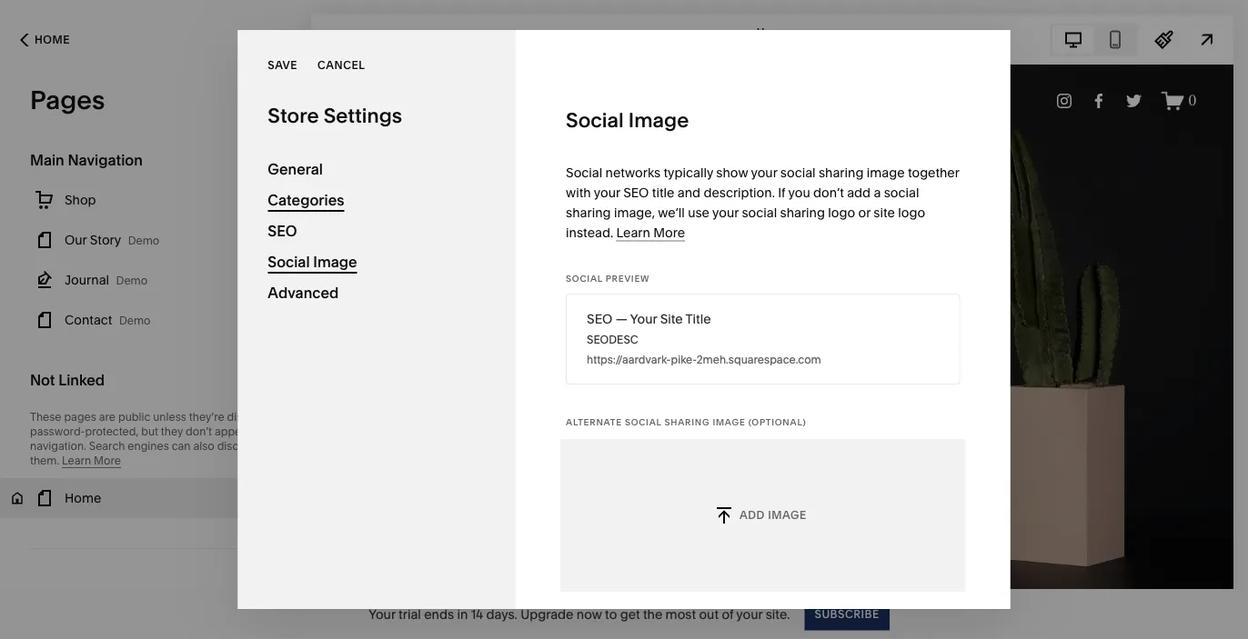 Task type: vqa. For each thing, say whether or not it's contained in the screenshot.
Exit button on the top of the page
no



Task type: describe. For each thing, give the bounding box(es) containing it.
sharing up add
[[819, 165, 864, 181]]

(optional)
[[749, 417, 807, 428]]

shop
[[65, 192, 96, 208]]

instead.
[[566, 225, 613, 241]]

categories
[[268, 191, 344, 209]]

trial
[[399, 607, 421, 622]]

add
[[847, 185, 871, 201]]

social left preview
[[566, 273, 603, 284]]

add a new page to the "main navigation" group image
[[237, 150, 257, 170]]

most
[[666, 607, 696, 622]]

navigation
[[68, 151, 143, 169]]

add image button
[[561, 439, 966, 592]]

advanced
[[268, 284, 339, 302]]

are
[[99, 411, 116, 424]]

0 horizontal spatial learn
[[62, 455, 91, 468]]

add image
[[740, 509, 807, 522]]

image up advanced
[[313, 253, 357, 271]]

can
[[172, 440, 191, 453]]

pages
[[30, 85, 105, 116]]

0 vertical spatial more
[[654, 225, 685, 241]]

pages
[[64, 411, 96, 424]]

categories link
[[268, 185, 486, 216]]

journal
[[65, 273, 109, 288]]

contact
[[65, 313, 112, 328]]

seo link
[[268, 216, 486, 247]]

site.
[[766, 607, 790, 622]]

1 vertical spatial social image
[[268, 253, 357, 271]]

1 vertical spatial learn more
[[62, 455, 121, 468]]

0 horizontal spatial social
[[742, 205, 777, 221]]

seo — your site title seodesc https://aardvark-pike-2meh.squarespace.com
[[587, 312, 821, 367]]

1 home button from the top
[[0, 20, 90, 60]]

title
[[686, 312, 711, 327]]

your inside seo — your site title seodesc https://aardvark-pike-2meh.squarespace.com
[[630, 312, 657, 327]]

the inside these pages are public unless they're disabled or password-protected, but they don't appear in the navigation. search engines can also discover them.
[[266, 425, 283, 439]]

if
[[778, 185, 786, 201]]

these pages are public unless they're disabled or password-protected, but they don't appear in the navigation. search engines can also discover them.
[[30, 411, 285, 468]]

navigation.
[[30, 440, 86, 453]]

sharing up instead.
[[566, 205, 611, 221]]

image
[[867, 165, 905, 181]]

https://aardvark-
[[587, 354, 671, 367]]

to
[[605, 607, 617, 622]]

upgrade
[[521, 607, 574, 622]]

alternate
[[566, 417, 622, 428]]

general
[[268, 160, 323, 178]]

image up networks
[[629, 108, 689, 132]]

you
[[788, 185, 810, 201]]

description.
[[704, 185, 775, 201]]

0 vertical spatial social
[[781, 165, 816, 181]]

your down description.
[[712, 205, 739, 221]]

journal demo
[[65, 273, 148, 288]]

a
[[874, 185, 881, 201]]

our story demo
[[65, 232, 159, 248]]

ends
[[424, 607, 454, 622]]

image inside button
[[768, 509, 807, 522]]

1 vertical spatial your
[[369, 607, 396, 622]]

1 vertical spatial more
[[94, 455, 121, 468]]

unless
[[153, 411, 186, 424]]

search
[[89, 440, 125, 453]]

alternate social sharing image (optional)
[[566, 417, 807, 428]]

main
[[30, 151, 64, 169]]

networks
[[606, 165, 661, 181]]

seo for seo
[[268, 222, 297, 240]]

learn more link for image,
[[616, 225, 685, 242]]

these
[[30, 411, 61, 424]]

of
[[722, 607, 734, 622]]

1 horizontal spatial learn
[[616, 225, 650, 241]]

main navigation
[[30, 151, 143, 169]]

pike-
[[671, 354, 697, 367]]

not linked
[[30, 371, 105, 389]]

site
[[874, 205, 895, 221]]

add
[[740, 509, 765, 522]]

shop button
[[0, 180, 311, 220]]

with
[[566, 185, 591, 201]]

get
[[620, 607, 640, 622]]

or inside social networks typically show your social sharing image together with your seo title and description. if you don't add a social sharing image, we'll use your social sharing logo or site logo instead.
[[858, 205, 871, 221]]

out
[[699, 607, 719, 622]]

they
[[161, 425, 183, 439]]

your right of
[[736, 607, 763, 622]]

seo inside social networks typically show your social sharing image together with your seo title and description. if you don't add a social sharing image, we'll use your social sharing logo or site logo instead.
[[623, 185, 649, 201]]

protected,
[[85, 425, 139, 439]]

demo inside our story demo
[[128, 234, 159, 247]]

store
[[268, 103, 319, 128]]

in inside these pages are public unless they're disabled or password-protected, but they don't appear in the navigation. search engines can also discover them.
[[254, 425, 263, 439]]



Task type: locate. For each thing, give the bounding box(es) containing it.
your right —
[[630, 312, 657, 327]]

utilities
[[30, 586, 82, 604]]

0 horizontal spatial logo
[[828, 205, 855, 221]]

social up advanced
[[268, 253, 310, 271]]

more down search
[[94, 455, 121, 468]]

linked
[[58, 371, 105, 389]]

story
[[90, 232, 121, 248]]

2 logo from the left
[[898, 205, 925, 221]]

1 horizontal spatial don't
[[814, 185, 844, 201]]

0 horizontal spatial your
[[369, 607, 396, 622]]

0 vertical spatial in
[[254, 425, 263, 439]]

demo right story
[[128, 234, 159, 247]]

logo
[[828, 205, 855, 221], [898, 205, 925, 221]]

0 vertical spatial learn more link
[[616, 225, 685, 242]]

seo
[[623, 185, 649, 201], [268, 222, 297, 240], [587, 312, 613, 327]]

demo inside journal demo
[[116, 274, 148, 288]]

in down disabled
[[254, 425, 263, 439]]

public
[[118, 411, 150, 424]]

seo up the image, at the top
[[623, 185, 649, 201]]

0 horizontal spatial in
[[254, 425, 263, 439]]

and
[[678, 185, 701, 201]]

typically
[[664, 165, 713, 181]]

sharing
[[665, 417, 710, 428]]

or
[[858, 205, 871, 221], [274, 411, 285, 424]]

0 horizontal spatial or
[[274, 411, 285, 424]]

1 vertical spatial in
[[457, 607, 468, 622]]

social image up networks
[[566, 108, 689, 132]]

2 horizontal spatial social
[[884, 185, 919, 201]]

seo down categories
[[268, 222, 297, 240]]

1 logo from the left
[[828, 205, 855, 221]]

social down description.
[[742, 205, 777, 221]]

in
[[254, 425, 263, 439], [457, 607, 468, 622]]

social up networks
[[566, 108, 624, 132]]

social inside social networks typically show your social sharing image together with your seo title and description. if you don't add a social sharing image, we'll use your social sharing logo or site logo instead.
[[566, 165, 603, 181]]

use
[[688, 205, 710, 221]]

learn more down the image, at the top
[[616, 225, 685, 241]]

1 horizontal spatial more
[[654, 225, 685, 241]]

1 horizontal spatial the
[[643, 607, 663, 622]]

1 horizontal spatial or
[[858, 205, 871, 221]]

1 horizontal spatial social image
[[566, 108, 689, 132]]

social
[[781, 165, 816, 181], [884, 185, 919, 201], [742, 205, 777, 221]]

home button down engines
[[0, 479, 311, 519]]

demo right contact
[[119, 314, 151, 328]]

1 horizontal spatial learn more link
[[616, 225, 685, 242]]

engines
[[128, 440, 169, 453]]

contact demo
[[65, 313, 151, 328]]

your left the trial
[[369, 607, 396, 622]]

dialog
[[238, 30, 1011, 610]]

learn down the image, at the top
[[616, 225, 650, 241]]

1 horizontal spatial in
[[457, 607, 468, 622]]

social networks typically show your social sharing image together with your seo title and description. if you don't add a social sharing image, we'll use your social sharing logo or site logo instead.
[[566, 165, 960, 241]]

1 vertical spatial seo
[[268, 222, 297, 240]]

days.
[[486, 607, 518, 622]]

learn more link for them.
[[62, 455, 121, 469]]

password-
[[30, 425, 85, 439]]

0 vertical spatial don't
[[814, 185, 844, 201]]

or right disabled
[[274, 411, 285, 424]]

home button up pages
[[0, 20, 90, 60]]

seo for seo — your site title seodesc https://aardvark-pike-2meh.squarespace.com
[[587, 312, 613, 327]]

0 vertical spatial learn
[[616, 225, 650, 241]]

or left site at right top
[[858, 205, 871, 221]]

0 horizontal spatial learn more
[[62, 455, 121, 468]]

together
[[908, 165, 960, 181]]

0 vertical spatial the
[[266, 425, 283, 439]]

social preview
[[566, 273, 650, 284]]

settings
[[324, 103, 402, 128]]

social image up advanced
[[268, 253, 357, 271]]

0 horizontal spatial don't
[[186, 425, 212, 439]]

disabled
[[227, 411, 272, 424]]

1 vertical spatial learn
[[62, 455, 91, 468]]

we'll
[[658, 205, 685, 221]]

in left 14
[[457, 607, 468, 622]]

0 horizontal spatial more
[[94, 455, 121, 468]]

logo down add
[[828, 205, 855, 221]]

0 horizontal spatial the
[[266, 425, 283, 439]]

1 vertical spatial demo
[[116, 274, 148, 288]]

they're
[[189, 411, 224, 424]]

general link
[[268, 154, 486, 185]]

2 vertical spatial seo
[[587, 312, 613, 327]]

2 horizontal spatial seo
[[623, 185, 649, 201]]

your
[[630, 312, 657, 327], [369, 607, 396, 622]]

image right the sharing
[[713, 417, 746, 428]]

1 horizontal spatial social
[[781, 165, 816, 181]]

save
[[268, 58, 298, 71]]

0 vertical spatial home button
[[0, 20, 90, 60]]

your trial ends in 14 days. upgrade now to get the most out of your site.
[[369, 607, 790, 622]]

save button
[[268, 49, 298, 81]]

1 vertical spatial or
[[274, 411, 285, 424]]

more down "we'll"
[[654, 225, 685, 241]]

seo left —
[[587, 312, 613, 327]]

don't inside these pages are public unless they're disabled or password-protected, but they don't appear in the navigation. search engines can also discover them.
[[186, 425, 212, 439]]

1 horizontal spatial seo
[[587, 312, 613, 327]]

advanced link
[[268, 278, 486, 308]]

show
[[716, 165, 748, 181]]

but
[[141, 425, 158, 439]]

add a new page to the "not linked" navigation group image
[[237, 370, 257, 390]]

0 horizontal spatial social image
[[268, 253, 357, 271]]

sharing down you
[[780, 205, 825, 221]]

home button
[[0, 20, 90, 60], [0, 479, 311, 519]]

preview
[[606, 273, 650, 284]]

seo inside seo — your site title seodesc https://aardvark-pike-2meh.squarespace.com
[[587, 312, 613, 327]]

them.
[[30, 455, 59, 468]]

logo right site at right top
[[898, 205, 925, 221]]

2meh.squarespace.com
[[697, 354, 821, 367]]

don't up also
[[186, 425, 212, 439]]

0 vertical spatial or
[[858, 205, 871, 221]]

the right get
[[643, 607, 663, 622]]

social right a
[[884, 185, 919, 201]]

cancel
[[318, 58, 365, 71]]

seodesc
[[587, 333, 638, 347]]

1 vertical spatial social
[[884, 185, 919, 201]]

the down disabled
[[266, 425, 283, 439]]

0 vertical spatial your
[[630, 312, 657, 327]]

learn more inside dialog
[[616, 225, 685, 241]]

social image link
[[268, 247, 486, 278]]

2 vertical spatial demo
[[119, 314, 151, 328]]

social left the sharing
[[625, 417, 662, 428]]

learn more down search
[[62, 455, 121, 468]]

don't right you
[[814, 185, 844, 201]]

1 vertical spatial home button
[[0, 479, 311, 519]]

1 vertical spatial don't
[[186, 425, 212, 439]]

title
[[652, 185, 675, 201]]

learn more link down search
[[62, 455, 121, 469]]

the
[[266, 425, 283, 439], [643, 607, 663, 622]]

image,
[[614, 205, 655, 221]]

2 vertical spatial social
[[742, 205, 777, 221]]

sharing
[[819, 165, 864, 181], [566, 205, 611, 221], [780, 205, 825, 221]]

site
[[660, 312, 683, 327]]

learn down navigation.
[[62, 455, 91, 468]]

don't inside social networks typically show your social sharing image together with your seo title and description. if you don't add a social sharing image, we'll use your social sharing logo or site logo instead.
[[814, 185, 844, 201]]

or inside these pages are public unless they're disabled or password-protected, but they don't appear in the navigation. search engines can also discover them.
[[274, 411, 285, 424]]

social up the with
[[566, 165, 603, 181]]

image right 'add'
[[768, 509, 807, 522]]

demo for contact
[[119, 314, 151, 328]]

0 vertical spatial social image
[[566, 108, 689, 132]]

demo inside contact demo
[[119, 314, 151, 328]]

1 vertical spatial the
[[643, 607, 663, 622]]

store settings
[[268, 103, 402, 128]]

not
[[30, 371, 55, 389]]

tab list
[[1053, 25, 1136, 54]]

dialog containing store settings
[[238, 30, 1011, 610]]

also
[[193, 440, 215, 453]]

demo
[[128, 234, 159, 247], [116, 274, 148, 288], [119, 314, 151, 328]]

more
[[654, 225, 685, 241], [94, 455, 121, 468]]

2 home button from the top
[[0, 479, 311, 519]]

your right the with
[[594, 185, 620, 201]]

demo for journal
[[116, 274, 148, 288]]

—
[[616, 312, 628, 327]]

don't
[[814, 185, 844, 201], [186, 425, 212, 439]]

0 horizontal spatial learn more link
[[62, 455, 121, 469]]

social
[[566, 108, 624, 132], [566, 165, 603, 181], [268, 253, 310, 271], [566, 273, 603, 284], [625, 417, 662, 428]]

discover
[[217, 440, 261, 453]]

demo right journal
[[116, 274, 148, 288]]

0 horizontal spatial seo
[[268, 222, 297, 240]]

0 vertical spatial learn more
[[616, 225, 685, 241]]

1 horizontal spatial your
[[630, 312, 657, 327]]

0 vertical spatial seo
[[623, 185, 649, 201]]

learn more link down the image, at the top
[[616, 225, 685, 242]]

0 vertical spatial demo
[[128, 234, 159, 247]]

appear
[[215, 425, 251, 439]]

social up you
[[781, 165, 816, 181]]

cancel button
[[318, 49, 365, 81]]

your up description.
[[751, 165, 778, 181]]

14
[[471, 607, 483, 622]]

1 horizontal spatial learn more
[[616, 225, 685, 241]]

our
[[65, 232, 87, 248]]

1 horizontal spatial logo
[[898, 205, 925, 221]]

learn more
[[616, 225, 685, 241], [62, 455, 121, 468]]

1 vertical spatial learn more link
[[62, 455, 121, 469]]

now
[[577, 607, 602, 622]]



